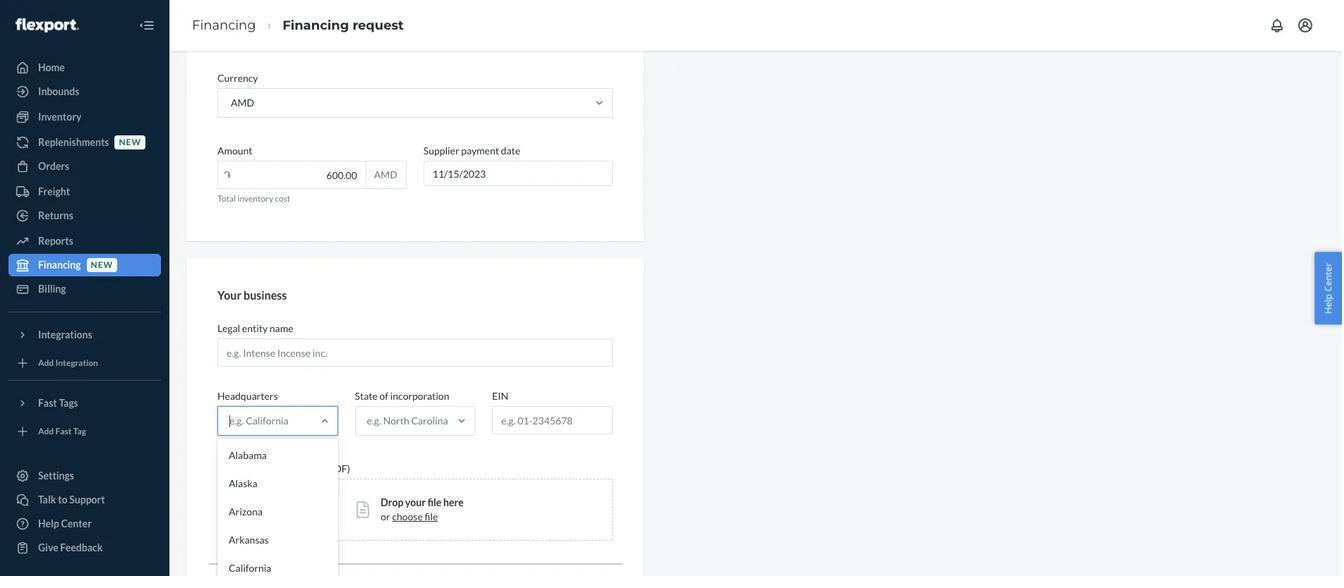 Task type: vqa. For each thing, say whether or not it's contained in the screenshot.
United States: + 1 icon
no



Task type: locate. For each thing, give the bounding box(es) containing it.
0 vertical spatial file
[[428, 497, 442, 509]]

close navigation image
[[138, 17, 155, 34]]

1 vertical spatial of
[[253, 463, 262, 475]]

california down headquarters
[[246, 415, 289, 427]]

orders
[[38, 160, 69, 172]]

1 horizontal spatial amd
[[374, 169, 397, 181]]

inventory
[[238, 194, 273, 204]]

file left 'here'
[[428, 497, 442, 509]]

financing
[[192, 17, 256, 33], [283, 17, 349, 33], [38, 259, 81, 271]]

returns
[[38, 210, 73, 222]]

1 horizontal spatial help
[[1322, 294, 1335, 314]]

open notifications image
[[1269, 17, 1286, 34]]

billing
[[38, 283, 66, 295]]

fast left tag
[[55, 427, 72, 437]]

e.g.
[[230, 415, 244, 427], [367, 415, 381, 427]]

financing link
[[192, 17, 256, 33]]

e.g. down headquarters
[[230, 415, 244, 427]]

help center inside help center button
[[1322, 263, 1335, 314]]

0 vertical spatial help center
[[1322, 263, 1335, 314]]

home link
[[8, 56, 161, 79]]

e.g. Intense Incense inc. field
[[218, 339, 613, 367]]

to
[[58, 494, 67, 506]]

file alt image
[[357, 502, 370, 519]]

fast
[[38, 398, 57, 410], [55, 427, 72, 437]]

fast inside dropdown button
[[38, 398, 57, 410]]

business
[[244, 289, 287, 303]]

of
[[380, 391, 388, 403], [253, 463, 262, 475]]

tag
[[73, 427, 86, 437]]

1 add from the top
[[38, 358, 54, 369]]

financing for financing request
[[283, 17, 349, 33]]

1 vertical spatial help center
[[38, 518, 92, 530]]

0 horizontal spatial help center
[[38, 518, 92, 530]]

add integration
[[38, 358, 98, 369]]

drop your file here or choose file
[[381, 497, 464, 523]]

1 horizontal spatial e.g.
[[367, 415, 381, 427]]

fast tags
[[38, 398, 78, 410]]

add left integration
[[38, 358, 54, 369]]

0 horizontal spatial help
[[38, 518, 59, 530]]

help center
[[1322, 263, 1335, 314], [38, 518, 92, 530]]

payment
[[461, 145, 499, 157]]

headquarters
[[218, 391, 278, 403]]

talk
[[38, 494, 56, 506]]

fast left tags
[[38, 398, 57, 410]]

0 horizontal spatial of
[[253, 463, 262, 475]]

of for state
[[380, 391, 388, 403]]

0 horizontal spatial new
[[91, 260, 113, 271]]

of right state
[[380, 391, 388, 403]]

file down 'your'
[[425, 511, 438, 523]]

financing left request
[[283, 17, 349, 33]]

1 vertical spatial help
[[38, 518, 59, 530]]

1 horizontal spatial of
[[380, 391, 388, 403]]

0 vertical spatial help
[[1322, 294, 1335, 314]]

file
[[428, 497, 442, 509], [425, 511, 438, 523]]

e.g. left north
[[367, 415, 381, 427]]

1 e.g. from the left
[[230, 415, 244, 427]]

articles
[[218, 463, 251, 475]]

0 vertical spatial of
[[380, 391, 388, 403]]

drop
[[381, 497, 403, 509]]

add down 'fast tags'
[[38, 427, 54, 437]]

of down alabama
[[253, 463, 262, 475]]

your
[[218, 289, 241, 303]]

incorporation
[[390, 391, 449, 403]]

2 horizontal spatial financing
[[283, 17, 349, 33]]

new up the orders link
[[119, 137, 141, 148]]

settings
[[38, 470, 74, 482]]

here
[[443, 497, 464, 509]]

2 add from the top
[[38, 427, 54, 437]]

legal
[[218, 323, 240, 335]]

give
[[38, 542, 58, 554]]

financing down reports
[[38, 259, 81, 271]]

integrations button
[[8, 324, 161, 347]]

1 horizontal spatial help center
[[1322, 263, 1335, 314]]

1 vertical spatial file
[[425, 511, 438, 523]]

incorporation
[[264, 463, 323, 475]]

legal entity name
[[218, 323, 293, 335]]

billing link
[[8, 278, 161, 301]]

1 horizontal spatial new
[[119, 137, 141, 148]]

inventory
[[38, 111, 81, 123]]

add
[[38, 358, 54, 369], [38, 427, 54, 437]]

new for replenishments
[[119, 137, 141, 148]]

1 vertical spatial add
[[38, 427, 54, 437]]

2 e.g. from the left
[[367, 415, 381, 427]]

supplier payment date
[[424, 145, 521, 157]]

֏
[[224, 169, 231, 181]]

california down the arkansas
[[229, 563, 272, 575]]

entity
[[242, 323, 268, 335]]

help
[[1322, 294, 1335, 314], [38, 518, 59, 530]]

0 vertical spatial add
[[38, 358, 54, 369]]

new down 'reports' link
[[91, 260, 113, 271]]

0 vertical spatial fast
[[38, 398, 57, 410]]

carolina
[[411, 415, 448, 427]]

center inside button
[[1322, 263, 1335, 292]]

0 horizontal spatial amd
[[231, 97, 254, 109]]

california
[[246, 415, 289, 427], [229, 563, 272, 575]]

amd
[[231, 97, 254, 109], [374, 169, 397, 181]]

new
[[119, 137, 141, 148], [91, 260, 113, 271]]

1 horizontal spatial financing
[[192, 17, 256, 33]]

0 vertical spatial california
[[246, 415, 289, 427]]

financing request link
[[283, 17, 404, 33]]

1 vertical spatial center
[[61, 518, 92, 530]]

reports link
[[8, 230, 161, 253]]

0 vertical spatial amd
[[231, 97, 254, 109]]

integrations
[[38, 329, 92, 341]]

arkansas
[[229, 535, 269, 547]]

name
[[270, 323, 293, 335]]

financing up currency
[[192, 17, 256, 33]]

alaska
[[229, 478, 258, 490]]

feedback
[[60, 542, 103, 554]]

date
[[501, 145, 521, 157]]

1 vertical spatial new
[[91, 260, 113, 271]]

0 vertical spatial new
[[119, 137, 141, 148]]

inbounds link
[[8, 81, 161, 103]]

0 horizontal spatial e.g.
[[230, 415, 244, 427]]

ein
[[492, 391, 509, 403]]

center
[[1322, 263, 1335, 292], [61, 518, 92, 530]]

0 vertical spatial center
[[1322, 263, 1335, 292]]

1 horizontal spatial center
[[1322, 263, 1335, 292]]

your business
[[218, 289, 287, 303]]

e.g. north carolina
[[367, 415, 448, 427]]



Task type: describe. For each thing, give the bounding box(es) containing it.
total inventory cost
[[218, 194, 290, 204]]

settings link
[[8, 465, 161, 488]]

request
[[353, 17, 404, 33]]

returns link
[[8, 205, 161, 227]]

breadcrumbs navigation
[[181, 5, 415, 46]]

or
[[381, 511, 390, 523]]

add for add integration
[[38, 358, 54, 369]]

total
[[218, 194, 236, 204]]

help center link
[[8, 513, 161, 536]]

orders link
[[8, 155, 161, 178]]

freight
[[38, 186, 70, 198]]

fast tags button
[[8, 393, 161, 415]]

cost
[[275, 194, 290, 204]]

open account menu image
[[1297, 17, 1314, 34]]

alabama
[[229, 450, 267, 462]]

e.g. california
[[230, 415, 289, 427]]

help center inside help center link
[[38, 518, 92, 530]]

add for add fast tag
[[38, 427, 54, 437]]

1 vertical spatial amd
[[374, 169, 397, 181]]

e.g. 01-2345678 text field
[[493, 408, 612, 434]]

tags
[[59, 398, 78, 410]]

add fast tag
[[38, 427, 86, 437]]

integration
[[55, 358, 98, 369]]

1 vertical spatial california
[[229, 563, 272, 575]]

support
[[69, 494, 105, 506]]

help center button
[[1315, 252, 1342, 325]]

state
[[355, 391, 378, 403]]

amount
[[218, 145, 253, 157]]

0 horizontal spatial financing
[[38, 259, 81, 271]]

reports
[[38, 235, 73, 247]]

new for financing
[[91, 260, 113, 271]]

give feedback
[[38, 542, 103, 554]]

of for articles
[[253, 463, 262, 475]]

add integration link
[[8, 352, 161, 375]]

11/15/2023
[[433, 168, 486, 180]]

help inside button
[[1322, 294, 1335, 314]]

(pdf)
[[325, 463, 350, 475]]

arizona
[[229, 506, 263, 518]]

give feedback button
[[8, 537, 161, 560]]

choose
[[392, 511, 423, 523]]

inbounds
[[38, 85, 79, 97]]

0.00 text field
[[218, 162, 366, 189]]

articles of incorporation (pdf)
[[218, 463, 350, 475]]

add fast tag link
[[8, 421, 161, 443]]

financing request
[[283, 17, 404, 33]]

replenishments
[[38, 136, 109, 148]]

e.g. for e.g. north carolina
[[367, 415, 381, 427]]

flexport logo image
[[16, 18, 79, 32]]

your
[[405, 497, 426, 509]]

0 horizontal spatial center
[[61, 518, 92, 530]]

financing for financing link
[[192, 17, 256, 33]]

freight link
[[8, 181, 161, 203]]

currency
[[218, 72, 258, 84]]

inventory link
[[8, 106, 161, 129]]

e.g. for e.g. california
[[230, 415, 244, 427]]

talk to support
[[38, 494, 105, 506]]

talk to support button
[[8, 489, 161, 512]]

1 vertical spatial fast
[[55, 427, 72, 437]]

supplier
[[424, 145, 459, 157]]

state of incorporation
[[355, 391, 449, 403]]

north
[[383, 415, 409, 427]]

home
[[38, 61, 65, 73]]



